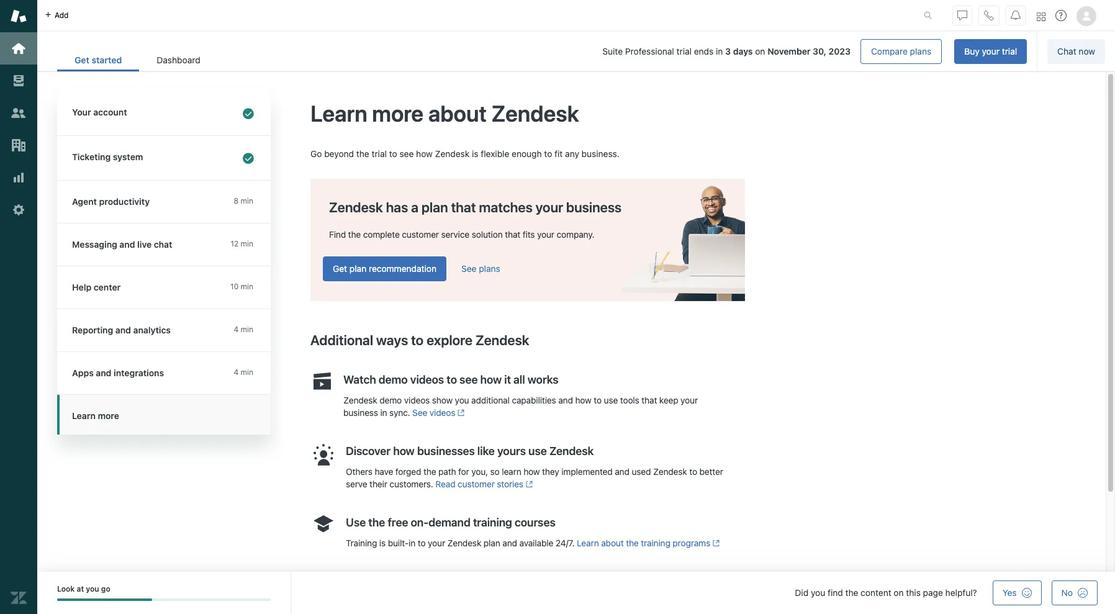 Task type: describe. For each thing, give the bounding box(es) containing it.
learn more button
[[57, 395, 268, 430]]

notifications image
[[1011, 10, 1021, 20]]

find the complete customer service solution that fits your company.
[[329, 229, 595, 240]]

0 horizontal spatial you
[[86, 584, 99, 594]]

zendesk inside content-title region
[[491, 100, 579, 127]]

content
[[861, 587, 892, 598]]

compare plans button
[[861, 39, 942, 64]]

0 vertical spatial see
[[400, 149, 414, 159]]

tools
[[620, 395, 639, 405]]

flexible
[[481, 149, 509, 159]]

2023
[[829, 46, 851, 57]]

3
[[725, 46, 731, 57]]

1 vertical spatial about
[[601, 538, 624, 548]]

to down on-
[[418, 538, 426, 548]]

plans for compare plans
[[910, 46, 932, 57]]

serve
[[346, 479, 367, 489]]

beyond
[[324, 149, 354, 159]]

zendesk inside zendesk demo videos show you additional capabilities and how to use tools that keep your business in sync.
[[343, 395, 377, 405]]

0 horizontal spatial customer
[[402, 229, 439, 240]]

and inside others have forged the path for you, so learn how they implemented and used zendesk to better serve their customers.
[[615, 466, 630, 477]]

their
[[370, 479, 387, 489]]

others
[[346, 466, 372, 477]]

discover how businesses like yours use zendesk
[[346, 445, 594, 458]]

customers.
[[390, 479, 433, 489]]

demand
[[429, 516, 471, 529]]

buy your trial
[[965, 46, 1017, 57]]

others have forged the path for you, so learn how they implemented and used zendesk to better serve their customers.
[[346, 466, 723, 489]]

text image
[[621, 186, 745, 301]]

keep
[[659, 395, 678, 405]]

button displays agent's chat status as invisible. image
[[958, 10, 967, 20]]

0 horizontal spatial training
[[473, 516, 512, 529]]

learn
[[502, 466, 521, 477]]

1 horizontal spatial plan
[[422, 199, 448, 215]]

organizations image
[[11, 137, 27, 153]]

all
[[514, 373, 525, 386]]

show
[[432, 395, 453, 405]]

see for see plans
[[461, 263, 477, 274]]

matches
[[479, 199, 533, 215]]

to inside others have forged the path for you, so learn how they implemented and used zendesk to better serve their customers.
[[689, 466, 697, 477]]

on inside footer
[[894, 587, 904, 598]]

you inside zendesk demo videos show you additional capabilities and how to use tools that keep your business in sync.
[[455, 395, 469, 405]]

agent
[[72, 196, 97, 207]]

integrations
[[114, 368, 164, 378]]

more for learn more about zendesk
[[372, 100, 424, 127]]

8
[[234, 196, 239, 206]]

use inside zendesk demo videos show you additional capabilities and how to use tools that keep your business in sync.
[[604, 395, 618, 405]]

to up 'show'
[[447, 373, 457, 386]]

yes
[[1003, 587, 1017, 598]]

learn for learn more about zendesk
[[310, 100, 367, 127]]

section containing suite professional trial ends in
[[228, 39, 1027, 64]]

get for get started
[[75, 55, 89, 65]]

no button
[[1052, 581, 1098, 605]]

businesses
[[417, 445, 475, 458]]

watch demo videos to see how it all works
[[343, 373, 559, 386]]

and left the available
[[503, 538, 517, 548]]

24/7.
[[556, 538, 575, 548]]

0 horizontal spatial trial
[[372, 149, 387, 159]]

reporting
[[72, 325, 113, 335]]

to right ways
[[411, 332, 424, 348]]

how left the it
[[480, 373, 502, 386]]

get plan recommendation
[[333, 263, 437, 274]]

did
[[795, 587, 809, 598]]

0 horizontal spatial use
[[528, 445, 547, 458]]

customers image
[[11, 105, 27, 121]]

4 min for analytics
[[234, 325, 253, 334]]

that inside zendesk demo videos show you additional capabilities and how to use tools that keep your business in sync.
[[642, 395, 657, 405]]

progress bar image
[[57, 599, 152, 601]]

learn more
[[72, 410, 119, 421]]

look
[[57, 584, 75, 594]]

zendesk support image
[[11, 8, 27, 24]]

footer containing did you find the content on this page helpful?
[[37, 572, 1115, 614]]

so
[[490, 466, 500, 477]]

to up has
[[389, 149, 397, 159]]

buy
[[965, 46, 980, 57]]

they
[[542, 466, 559, 477]]

0 horizontal spatial on
[[755, 46, 765, 57]]

zendesk image
[[11, 590, 27, 606]]

available
[[519, 538, 553, 548]]

demo for zendesk
[[380, 395, 402, 405]]

4 for apps and integrations
[[234, 368, 239, 377]]

courses
[[515, 516, 556, 529]]

suite professional trial ends in 3 days on november 30, 2023
[[603, 46, 851, 57]]

your down demand
[[428, 538, 445, 548]]

2 horizontal spatial in
[[716, 46, 723, 57]]

30,
[[813, 46, 827, 57]]

1 vertical spatial see
[[460, 373, 478, 386]]

capabilities
[[512, 395, 556, 405]]

zendesk demo videos show you additional capabilities and how to use tools that keep your business in sync.
[[343, 395, 698, 418]]

about inside content-title region
[[428, 100, 487, 127]]

helpful?
[[946, 587, 977, 598]]

main element
[[0, 0, 37, 614]]

your right 'fits' on the top left of the page
[[537, 229, 555, 240]]

no
[[1062, 587, 1073, 598]]

learn for learn more
[[72, 410, 96, 421]]

get started
[[75, 55, 122, 65]]

started
[[92, 55, 122, 65]]

1 vertical spatial training
[[641, 538, 671, 548]]

how inside others have forged the path for you, so learn how they implemented and used zendesk to better serve their customers.
[[524, 466, 540, 477]]

additional
[[310, 332, 373, 348]]

zendesk up implemented
[[549, 445, 594, 458]]

analytics
[[133, 325, 171, 335]]

the inside others have forged the path for you, so learn how they implemented and used zendesk to better serve their customers.
[[424, 466, 436, 477]]

November 30, 2023 text field
[[768, 46, 851, 57]]

videos for show
[[404, 395, 430, 405]]

discover
[[346, 445, 391, 458]]

forged
[[396, 466, 421, 477]]

zendesk products image
[[1037, 12, 1046, 21]]

and inside zendesk demo videos show you additional capabilities and how to use tools that keep your business in sync.
[[558, 395, 573, 405]]

1 min from the top
[[241, 196, 253, 206]]

have
[[375, 466, 393, 477]]

service
[[441, 229, 470, 240]]

used
[[632, 466, 651, 477]]

how up forged on the bottom left of page
[[393, 445, 415, 458]]

and left live
[[119, 239, 135, 250]]

compare plans
[[871, 46, 932, 57]]

business inside zendesk demo videos show you additional capabilities and how to use tools that keep your business in sync.
[[343, 407, 378, 418]]

plan inside button
[[350, 263, 367, 274]]

get for get plan recommendation
[[333, 263, 347, 274]]

reporting and analytics
[[72, 325, 171, 335]]

(opens in a new tab) image for it
[[455, 409, 465, 417]]

ticketing system button
[[57, 136, 268, 180]]

0 horizontal spatial that
[[451, 199, 476, 215]]

your
[[72, 107, 91, 117]]

like
[[477, 445, 495, 458]]

how inside zendesk demo videos show you additional capabilities and how to use tools that keep your business in sync.
[[575, 395, 592, 405]]

dashboard
[[157, 55, 200, 65]]

help
[[72, 282, 91, 292]]

a
[[411, 199, 419, 215]]

yes button
[[993, 581, 1042, 605]]

solution
[[472, 229, 503, 240]]



Task type: locate. For each thing, give the bounding box(es) containing it.
3 min from the top
[[241, 282, 253, 291]]

about right 24/7.
[[601, 538, 624, 548]]

0 vertical spatial see
[[461, 263, 477, 274]]

and down works
[[558, 395, 573, 405]]

see down find the complete customer service solution that fits your company.
[[461, 263, 477, 274]]

(opens in a new tab) image for courses
[[710, 540, 720, 547]]

1 horizontal spatial see
[[460, 373, 478, 386]]

learn inside learn more dropdown button
[[72, 410, 96, 421]]

plan down complete
[[350, 263, 367, 274]]

get started image
[[11, 40, 27, 57]]

see for see videos
[[412, 407, 427, 418]]

0 horizontal spatial business
[[343, 407, 378, 418]]

watch
[[343, 373, 376, 386]]

read customer stories link
[[436, 479, 533, 489]]

trial right beyond
[[372, 149, 387, 159]]

better
[[700, 466, 723, 477]]

training is built-in to your zendesk plan and available 24/7.
[[346, 538, 577, 548]]

admin image
[[11, 202, 27, 218]]

videos for to
[[410, 373, 444, 386]]

yours
[[497, 445, 526, 458]]

0 horizontal spatial about
[[428, 100, 487, 127]]

tab list containing get started
[[57, 48, 218, 71]]

1 vertical spatial customer
[[458, 479, 495, 489]]

0 vertical spatial about
[[428, 100, 487, 127]]

1 vertical spatial get
[[333, 263, 347, 274]]

0 vertical spatial customer
[[402, 229, 439, 240]]

and left used
[[615, 466, 630, 477]]

this
[[906, 587, 921, 598]]

your up company.
[[536, 199, 563, 215]]

system
[[113, 152, 143, 162]]

0 vertical spatial (opens in a new tab) image
[[455, 409, 465, 417]]

0 vertical spatial get
[[75, 55, 89, 65]]

section
[[228, 39, 1027, 64]]

to left fit
[[544, 149, 552, 159]]

0 vertical spatial is
[[472, 149, 478, 159]]

how left "tools"
[[575, 395, 592, 405]]

on right days
[[755, 46, 765, 57]]

1 vertical spatial is
[[379, 538, 386, 548]]

and left analytics
[[115, 325, 131, 335]]

is left built-
[[379, 538, 386, 548]]

zendesk has a plan that matches your business
[[329, 199, 622, 215]]

0 vertical spatial videos
[[410, 373, 444, 386]]

see up a
[[400, 149, 414, 159]]

demo for watch
[[379, 373, 408, 386]]

2 4 min from the top
[[234, 368, 253, 377]]

learn more about zendesk
[[310, 100, 579, 127]]

days
[[733, 46, 753, 57]]

plans inside see plans "button"
[[479, 263, 500, 274]]

4 for reporting and analytics
[[234, 325, 239, 334]]

on-
[[411, 516, 429, 529]]

that left 'fits' on the top left of the page
[[505, 229, 520, 240]]

0 horizontal spatial learn
[[72, 410, 96, 421]]

0 vertical spatial that
[[451, 199, 476, 215]]

messaging and live chat
[[72, 239, 172, 250]]

additional ways to explore zendesk
[[310, 332, 529, 348]]

see inside "button"
[[461, 263, 477, 274]]

use
[[346, 516, 366, 529]]

2 vertical spatial plan
[[484, 538, 500, 548]]

1 horizontal spatial in
[[409, 538, 416, 548]]

business down watch
[[343, 407, 378, 418]]

2 vertical spatial that
[[642, 395, 657, 405]]

training up training is built-in to your zendesk plan and available 24/7.
[[473, 516, 512, 529]]

trial for your
[[1002, 46, 1017, 57]]

4
[[234, 325, 239, 334], [234, 368, 239, 377]]

november
[[768, 46, 811, 57]]

go
[[101, 584, 110, 594]]

you right 'show'
[[455, 395, 469, 405]]

0 horizontal spatial (opens in a new tab) image
[[455, 409, 465, 417]]

read customer stories
[[436, 479, 523, 489]]

demo up sync.
[[380, 395, 402, 405]]

plan left the available
[[484, 538, 500, 548]]

learn about the training programs
[[577, 538, 710, 548]]

now
[[1079, 46, 1095, 57]]

1 horizontal spatial learn
[[310, 100, 367, 127]]

works
[[528, 373, 559, 386]]

5 min from the top
[[241, 368, 253, 377]]

is left flexible
[[472, 149, 478, 159]]

ticketing
[[72, 152, 111, 162]]

4 min for integrations
[[234, 368, 253, 377]]

2 horizontal spatial plan
[[484, 538, 500, 548]]

that
[[451, 199, 476, 215], [505, 229, 520, 240], [642, 395, 657, 405]]

business up company.
[[566, 199, 622, 215]]

about up go beyond the trial to see how zendesk is flexible enough to fit any business.
[[428, 100, 487, 127]]

videos down 'show'
[[430, 407, 455, 418]]

your inside button
[[982, 46, 1000, 57]]

(opens in a new tab) image inside learn about the training programs link
[[710, 540, 720, 547]]

2 horizontal spatial learn
[[577, 538, 599, 548]]

your right "buy"
[[982, 46, 1000, 57]]

0 vertical spatial use
[[604, 395, 618, 405]]

1 horizontal spatial on
[[894, 587, 904, 598]]

1 vertical spatial in
[[380, 407, 387, 418]]

complete
[[363, 229, 400, 240]]

see right sync.
[[412, 407, 427, 418]]

min for live
[[241, 239, 253, 248]]

to left "tools"
[[594, 395, 602, 405]]

min
[[241, 196, 253, 206], [241, 239, 253, 248], [241, 282, 253, 291], [241, 325, 253, 334], [241, 368, 253, 377]]

min for integrations
[[241, 368, 253, 377]]

more inside content-title region
[[372, 100, 424, 127]]

plan right a
[[422, 199, 448, 215]]

1 vertical spatial learn
[[72, 410, 96, 421]]

your right keep
[[681, 395, 698, 405]]

4 min from the top
[[241, 325, 253, 334]]

1 vertical spatial see
[[412, 407, 427, 418]]

for
[[458, 466, 469, 477]]

look at you go
[[57, 584, 110, 594]]

2 vertical spatial learn
[[577, 538, 599, 548]]

1 horizontal spatial more
[[372, 100, 424, 127]]

use the free on-demand training courses
[[346, 516, 556, 529]]

1 horizontal spatial trial
[[677, 46, 692, 57]]

learn about the training programs link
[[577, 538, 720, 548]]

it
[[504, 373, 511, 386]]

see plans button
[[461, 263, 500, 274]]

you right did
[[811, 587, 825, 598]]

2 4 from the top
[[234, 368, 239, 377]]

the inside footer
[[845, 587, 858, 598]]

any
[[565, 149, 579, 159]]

zendesk down learn more about zendesk
[[435, 149, 470, 159]]

0 horizontal spatial more
[[98, 410, 119, 421]]

0 vertical spatial 4
[[234, 325, 239, 334]]

your account heading
[[57, 91, 271, 136]]

learn
[[310, 100, 367, 127], [72, 410, 96, 421], [577, 538, 599, 548]]

customer down you, at the left bottom of page
[[458, 479, 495, 489]]

1 horizontal spatial use
[[604, 395, 618, 405]]

min for analytics
[[241, 325, 253, 334]]

learn inside content-title region
[[310, 100, 367, 127]]

tab list
[[57, 48, 218, 71]]

find
[[828, 587, 843, 598]]

2 vertical spatial in
[[409, 538, 416, 548]]

ends
[[694, 46, 714, 57]]

compare
[[871, 46, 908, 57]]

0 vertical spatial training
[[473, 516, 512, 529]]

more
[[372, 100, 424, 127], [98, 410, 119, 421]]

go
[[310, 149, 322, 159]]

trial inside button
[[1002, 46, 1017, 57]]

1 vertical spatial business
[[343, 407, 378, 418]]

plans right compare
[[910, 46, 932, 57]]

trial down 'notifications' image
[[1002, 46, 1017, 57]]

1 vertical spatial demo
[[380, 395, 402, 405]]

1 vertical spatial plans
[[479, 263, 500, 274]]

to inside zendesk demo videos show you additional capabilities and how to use tools that keep your business in sync.
[[594, 395, 602, 405]]

1 vertical spatial on
[[894, 587, 904, 598]]

in inside zendesk demo videos show you additional capabilities and how to use tools that keep your business in sync.
[[380, 407, 387, 418]]

zendesk down use the free on-demand training courses
[[447, 538, 481, 548]]

zendesk right used
[[653, 466, 687, 477]]

content-title region
[[310, 99, 745, 128]]

videos inside zendesk demo videos show you additional capabilities and how to use tools that keep your business in sync.
[[404, 395, 430, 405]]

0 horizontal spatial is
[[379, 538, 386, 548]]

2 horizontal spatial trial
[[1002, 46, 1017, 57]]

plans
[[910, 46, 932, 57], [479, 263, 500, 274]]

1 horizontal spatial (opens in a new tab) image
[[710, 540, 720, 547]]

explore
[[427, 332, 473, 348]]

that left keep
[[642, 395, 657, 405]]

you right 'at'
[[86, 584, 99, 594]]

0 horizontal spatial plans
[[479, 263, 500, 274]]

to left better
[[689, 466, 697, 477]]

1 4 min from the top
[[234, 325, 253, 334]]

on left this
[[894, 587, 904, 598]]

center
[[94, 282, 121, 292]]

footer
[[37, 572, 1115, 614]]

1 horizontal spatial is
[[472, 149, 478, 159]]

training left programs
[[641, 538, 671, 548]]

see videos
[[412, 407, 455, 418]]

reporting image
[[11, 170, 27, 186]]

ticketing system
[[72, 152, 143, 162]]

1 horizontal spatial customer
[[458, 479, 495, 489]]

demo inside zendesk demo videos show you additional capabilities and how to use tools that keep your business in sync.
[[380, 395, 402, 405]]

training
[[346, 538, 377, 548]]

1 horizontal spatial see
[[461, 263, 477, 274]]

how
[[416, 149, 433, 159], [480, 373, 502, 386], [575, 395, 592, 405], [393, 445, 415, 458], [524, 466, 540, 477]]

see videos link
[[412, 407, 465, 418]]

help center
[[72, 282, 121, 292]]

videos up 'show'
[[410, 373, 444, 386]]

1 vertical spatial use
[[528, 445, 547, 458]]

1 horizontal spatial about
[[601, 538, 624, 548]]

and
[[119, 239, 135, 250], [115, 325, 131, 335], [96, 368, 111, 378], [558, 395, 573, 405], [615, 466, 630, 477], [503, 538, 517, 548]]

dashboard tab
[[139, 48, 218, 71]]

10
[[230, 282, 239, 291]]

1 vertical spatial more
[[98, 410, 119, 421]]

get inside tab list
[[75, 55, 89, 65]]

1 horizontal spatial business
[[566, 199, 622, 215]]

zendesk inside others have forged the path for you, so learn how they implemented and used zendesk to better serve their customers.
[[653, 466, 687, 477]]

chat
[[1058, 46, 1077, 57]]

1 horizontal spatial plans
[[910, 46, 932, 57]]

in down on-
[[409, 538, 416, 548]]

0 vertical spatial 4 min
[[234, 325, 253, 334]]

how down learn more about zendesk
[[416, 149, 433, 159]]

apps
[[72, 368, 94, 378]]

in left sync.
[[380, 407, 387, 418]]

learn up beyond
[[310, 100, 367, 127]]

2 horizontal spatial that
[[642, 395, 657, 405]]

zendesk up enough
[[491, 100, 579, 127]]

demo right watch
[[379, 373, 408, 386]]

(opens in a new tab) image
[[455, 409, 465, 417], [710, 540, 720, 547]]

1 horizontal spatial training
[[641, 538, 671, 548]]

use left "tools"
[[604, 395, 618, 405]]

12
[[231, 239, 239, 248]]

4 min
[[234, 325, 253, 334], [234, 368, 253, 377]]

that up find the complete customer service solution that fits your company.
[[451, 199, 476, 215]]

2 horizontal spatial you
[[811, 587, 825, 598]]

1 horizontal spatial that
[[505, 229, 520, 240]]

1 vertical spatial 4
[[234, 368, 239, 377]]

business.
[[582, 149, 620, 159]]

learn right 24/7.
[[577, 538, 599, 548]]

0 horizontal spatial plan
[[350, 263, 367, 274]]

your inside zendesk demo videos show you additional capabilities and how to use tools that keep your business in sync.
[[681, 395, 698, 405]]

2 vertical spatial videos
[[430, 407, 455, 418]]

get down find
[[333, 263, 347, 274]]

learn down apps at the left bottom of page
[[72, 410, 96, 421]]

your
[[982, 46, 1000, 57], [536, 199, 563, 215], [537, 229, 555, 240], [681, 395, 698, 405], [428, 538, 445, 548]]

fits
[[523, 229, 535, 240]]

how up (opens in a new tab) icon
[[524, 466, 540, 477]]

1 vertical spatial (opens in a new tab) image
[[710, 540, 720, 547]]

trial left ends on the right
[[677, 46, 692, 57]]

1 vertical spatial videos
[[404, 395, 430, 405]]

ways
[[376, 332, 408, 348]]

get inside button
[[333, 263, 347, 274]]

1 horizontal spatial get
[[333, 263, 347, 274]]

more for learn more
[[98, 410, 119, 421]]

views image
[[11, 73, 27, 89]]

1 4 from the top
[[234, 325, 239, 334]]

1 vertical spatial that
[[505, 229, 520, 240]]

0 horizontal spatial in
[[380, 407, 387, 418]]

0 vertical spatial business
[[566, 199, 622, 215]]

your account button
[[57, 91, 268, 135]]

productivity
[[99, 196, 150, 207]]

(opens in a new tab) image inside see videos link
[[455, 409, 465, 417]]

enough
[[512, 149, 542, 159]]

get left started
[[75, 55, 89, 65]]

plans inside the compare plans button
[[910, 46, 932, 57]]

chat now
[[1058, 46, 1095, 57]]

and right apps at the left bottom of page
[[96, 368, 111, 378]]

2 min from the top
[[241, 239, 253, 248]]

professional
[[625, 46, 674, 57]]

0 vertical spatial on
[[755, 46, 765, 57]]

add
[[55, 10, 69, 20]]

plans down solution at the top
[[479, 263, 500, 274]]

learn for learn about the training programs
[[577, 538, 599, 548]]

recommendation
[[369, 263, 437, 274]]

trial for professional
[[677, 46, 692, 57]]

videos up see videos
[[404, 395, 430, 405]]

(opens in a new tab) image
[[523, 481, 533, 488]]

in left 3
[[716, 46, 723, 57]]

has
[[386, 199, 408, 215]]

0 horizontal spatial get
[[75, 55, 89, 65]]

8 min
[[234, 196, 253, 206]]

0 vertical spatial more
[[372, 100, 424, 127]]

fit
[[555, 149, 563, 159]]

page
[[923, 587, 943, 598]]

apps and integrations
[[72, 368, 164, 378]]

you,
[[471, 466, 488, 477]]

0 vertical spatial in
[[716, 46, 723, 57]]

get help image
[[1056, 10, 1067, 21]]

zendesk up the it
[[476, 332, 529, 348]]

0 vertical spatial learn
[[310, 100, 367, 127]]

0 vertical spatial demo
[[379, 373, 408, 386]]

plans for see plans
[[479, 263, 500, 274]]

1 vertical spatial plan
[[350, 263, 367, 274]]

zendesk up find
[[329, 199, 383, 215]]

stories
[[497, 479, 523, 489]]

live
[[137, 239, 152, 250]]

customer down a
[[402, 229, 439, 240]]

0 horizontal spatial see
[[400, 149, 414, 159]]

on
[[755, 46, 765, 57], [894, 587, 904, 598]]

programs
[[673, 538, 710, 548]]

your account
[[72, 107, 127, 117]]

1 vertical spatial 4 min
[[234, 368, 253, 377]]

0 horizontal spatial see
[[412, 407, 427, 418]]

use up they
[[528, 445, 547, 458]]

progress-bar progress bar
[[57, 599, 271, 601]]

implemented
[[562, 466, 613, 477]]

0 vertical spatial plan
[[422, 199, 448, 215]]

see up "additional"
[[460, 373, 478, 386]]

zendesk down watch
[[343, 395, 377, 405]]

more inside dropdown button
[[98, 410, 119, 421]]

1 horizontal spatial you
[[455, 395, 469, 405]]

0 vertical spatial plans
[[910, 46, 932, 57]]



Task type: vqa. For each thing, say whether or not it's contained in the screenshot.


